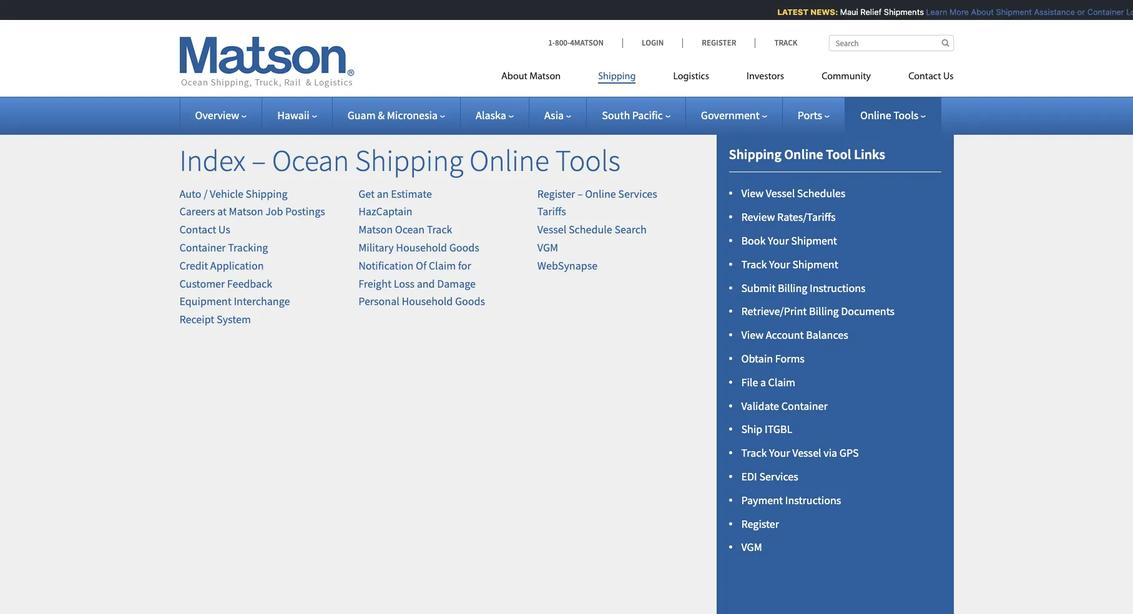 Task type: locate. For each thing, give the bounding box(es) containing it.
instructions up retrieve/print billing documents link
[[810, 281, 866, 295]]

billing down track your shipment "link"
[[778, 281, 808, 295]]

services up payment instructions
[[760, 470, 799, 484]]

matson down 1-
[[530, 72, 561, 82]]

forms
[[776, 352, 805, 366]]

military household goods link
[[359, 240, 480, 255]]

0 vertical spatial contact us link
[[890, 66, 954, 91]]

shipping inside auto / vehicle shipping careers at matson job postings contact us container tracking credit application customer feedback equipment interchange receipt system
[[246, 186, 288, 201]]

services up the search
[[619, 186, 658, 201]]

goods up for
[[449, 240, 480, 255]]

ocean down hawaii link
[[272, 142, 349, 179]]

retrieve/print
[[742, 304, 807, 319]]

vehicle
[[210, 186, 244, 201]]

tools up 'register – online services' link
[[556, 142, 621, 179]]

online up links at the right top
[[861, 108, 892, 122]]

file
[[742, 375, 758, 390]]

freight
[[359, 276, 392, 291]]

0 horizontal spatial register
[[538, 186, 575, 201]]

0 vertical spatial –
[[252, 142, 266, 179]]

vgm link down payment
[[742, 540, 762, 555]]

your down itgbl
[[769, 446, 790, 460]]

container up credit
[[180, 240, 226, 255]]

tools
[[894, 108, 919, 122], [556, 142, 621, 179]]

0 vertical spatial us
[[944, 72, 954, 82]]

1 horizontal spatial register
[[702, 37, 737, 48]]

contact us link
[[890, 66, 954, 91], [180, 222, 230, 237]]

shipping down government link
[[729, 146, 782, 163]]

track your shipment
[[742, 257, 839, 272]]

tool
[[826, 146, 852, 163]]

2 vertical spatial container
[[782, 399, 828, 413]]

container up itgbl
[[782, 399, 828, 413]]

asia
[[545, 108, 564, 122]]

1 vertical spatial shipment
[[792, 234, 838, 248]]

2 horizontal spatial container
[[1083, 7, 1120, 17]]

1 horizontal spatial matson
[[359, 222, 393, 237]]

0 vertical spatial container
[[1083, 7, 1120, 17]]

claim right the of
[[429, 258, 456, 273]]

– up schedule
[[578, 186, 583, 201]]

1 vertical spatial vessel
[[538, 222, 567, 237]]

1 vertical spatial billing
[[809, 304, 839, 319]]

0 horizontal spatial vgm
[[538, 240, 558, 255]]

1 vertical spatial register
[[538, 186, 575, 201]]

view up obtain
[[742, 328, 764, 342]]

auto / vehicle shipping careers at matson job postings contact us container tracking credit application customer feedback equipment interchange receipt system
[[180, 186, 325, 327]]

1 vertical spatial contact
[[180, 222, 216, 237]]

1 vertical spatial register link
[[742, 517, 779, 531]]

0 vertical spatial contact
[[909, 72, 942, 82]]

0 vertical spatial about
[[967, 7, 990, 17]]

Search search field
[[829, 35, 954, 51]]

0 horizontal spatial contact us link
[[180, 222, 230, 237]]

services inside shipping online tool links section
[[760, 470, 799, 484]]

1 vertical spatial instructions
[[786, 493, 842, 508]]

us inside top menu navigation
[[944, 72, 954, 82]]

1 vertical spatial services
[[760, 470, 799, 484]]

2 horizontal spatial register
[[742, 517, 779, 531]]

1 horizontal spatial services
[[760, 470, 799, 484]]

vessel down tariffs
[[538, 222, 567, 237]]

vessel
[[766, 186, 795, 201], [538, 222, 567, 237], [793, 446, 822, 460]]

– for ocean
[[252, 142, 266, 179]]

0 vertical spatial vgm link
[[538, 240, 558, 255]]

matson up military
[[359, 222, 393, 237]]

submit billing instructions
[[742, 281, 866, 295]]

1 horizontal spatial –
[[578, 186, 583, 201]]

1 horizontal spatial us
[[944, 72, 954, 82]]

instructions down track your vessel via gps
[[786, 493, 842, 508]]

register for the top register "link"
[[702, 37, 737, 48]]

about inside top menu navigation
[[502, 72, 528, 82]]

loss
[[394, 276, 415, 291]]

online
[[861, 108, 892, 122], [470, 142, 550, 179], [785, 146, 824, 163], [585, 186, 616, 201]]

services
[[619, 186, 658, 201], [760, 470, 799, 484]]

payment instructions link
[[742, 493, 842, 508]]

0 horizontal spatial billing
[[778, 281, 808, 295]]

1 horizontal spatial ocean
[[395, 222, 425, 237]]

1 vertical spatial view
[[742, 328, 764, 342]]

0 horizontal spatial about
[[502, 72, 528, 82]]

guam & micronesia link
[[348, 108, 445, 122]]

an
[[377, 186, 389, 201]]

more
[[945, 7, 965, 17]]

register up tariffs link
[[538, 186, 575, 201]]

schedule
[[569, 222, 613, 237]]

careers
[[180, 204, 215, 219]]

0 vertical spatial your
[[768, 234, 789, 248]]

container inside shipping online tool links section
[[782, 399, 828, 413]]

1 horizontal spatial vgm
[[742, 540, 762, 555]]

0 horizontal spatial claim
[[429, 258, 456, 273]]

login
[[642, 37, 664, 48]]

register inside shipping online tool links section
[[742, 517, 779, 531]]

1 vertical spatial container
[[180, 240, 226, 255]]

– up auto / vehicle shipping link on the left top
[[252, 142, 266, 179]]

1 vertical spatial –
[[578, 186, 583, 201]]

2 vertical spatial matson
[[359, 222, 393, 237]]

container right or
[[1083, 7, 1120, 17]]

2 view from the top
[[742, 328, 764, 342]]

top menu navigation
[[502, 66, 954, 91]]

your for track your shipment
[[769, 257, 790, 272]]

1 horizontal spatial about
[[967, 7, 990, 17]]

0 vertical spatial vgm
[[538, 240, 558, 255]]

container inside auto / vehicle shipping careers at matson job postings contact us container tracking credit application customer feedback equipment interchange receipt system
[[180, 240, 226, 255]]

shipment down rates/tariffs on the top
[[792, 234, 838, 248]]

online left tool
[[785, 146, 824, 163]]

hazcaptain link
[[359, 204, 413, 219]]

view for view account balances
[[742, 328, 764, 342]]

submit billing instructions link
[[742, 281, 866, 295]]

us down "search" image
[[944, 72, 954, 82]]

1 vertical spatial ocean
[[395, 222, 425, 237]]

learn more about shipment assistance or container loa link
[[922, 7, 1134, 17]]

track up military household goods link
[[427, 222, 453, 237]]

0 vertical spatial household
[[396, 240, 447, 255]]

account
[[766, 328, 804, 342]]

track down latest on the top of page
[[775, 37, 798, 48]]

book your shipment link
[[742, 234, 838, 248]]

contact inside top menu navigation
[[909, 72, 942, 82]]

assistance
[[1030, 7, 1071, 17]]

shipping up 'job'
[[246, 186, 288, 201]]

your down the book your shipment
[[769, 257, 790, 272]]

goods
[[449, 240, 480, 255], [455, 294, 485, 309]]

1 horizontal spatial contact
[[909, 72, 942, 82]]

us up container tracking link
[[219, 222, 230, 237]]

2 vertical spatial your
[[769, 446, 790, 460]]

matson
[[530, 72, 561, 82], [229, 204, 263, 219], [359, 222, 393, 237]]

vessel inside register – online services tariffs vessel schedule search vgm websynapse
[[538, 222, 567, 237]]

– inside register – online services tariffs vessel schedule search vgm websynapse
[[578, 186, 583, 201]]

retrieve/print billing documents link
[[742, 304, 895, 319]]

1-
[[548, 37, 555, 48]]

us inside auto / vehicle shipping careers at matson job postings contact us container tracking credit application customer feedback equipment interchange receipt system
[[219, 222, 230, 237]]

register up top menu navigation on the top
[[702, 37, 737, 48]]

1 vertical spatial your
[[769, 257, 790, 272]]

0 horizontal spatial container
[[180, 240, 226, 255]]

2 vertical spatial register
[[742, 517, 779, 531]]

about up alaska link
[[502, 72, 528, 82]]

0 horizontal spatial services
[[619, 186, 658, 201]]

ocean up military household goods link
[[395, 222, 425, 237]]

vgm inside shipping online tool links section
[[742, 540, 762, 555]]

1 vertical spatial contact us link
[[180, 222, 230, 237]]

validate container
[[742, 399, 828, 413]]

review rates/tariffs link
[[742, 210, 836, 224]]

your right book at the right of page
[[768, 234, 789, 248]]

about matson link
[[502, 66, 580, 91]]

0 horizontal spatial vgm link
[[538, 240, 558, 255]]

register link down payment
[[742, 517, 779, 531]]

guam
[[348, 108, 376, 122]]

view up review
[[742, 186, 764, 201]]

0 vertical spatial view
[[742, 186, 764, 201]]

1 vertical spatial claim
[[769, 375, 796, 390]]

vgm link up websynapse link
[[538, 240, 558, 255]]

1 vertical spatial vgm
[[742, 540, 762, 555]]

0 vertical spatial vessel
[[766, 186, 795, 201]]

1 vertical spatial matson
[[229, 204, 263, 219]]

ocean
[[272, 142, 349, 179], [395, 222, 425, 237]]

container
[[1083, 7, 1120, 17], [180, 240, 226, 255], [782, 399, 828, 413]]

matson down auto / vehicle shipping link on the left top
[[229, 204, 263, 219]]

contact
[[909, 72, 942, 82], [180, 222, 216, 237]]

1 horizontal spatial vgm link
[[742, 540, 762, 555]]

view vessel schedules
[[742, 186, 846, 201]]

0 horizontal spatial matson
[[229, 204, 263, 219]]

household down 'and'
[[402, 294, 453, 309]]

1 horizontal spatial billing
[[809, 304, 839, 319]]

shipment up submit billing instructions link on the top
[[793, 257, 839, 272]]

your for book your shipment
[[768, 234, 789, 248]]

0 horizontal spatial us
[[219, 222, 230, 237]]

contact down careers
[[180, 222, 216, 237]]

shipments
[[880, 7, 920, 17]]

shipping up estimate
[[355, 142, 464, 179]]

1 view from the top
[[742, 186, 764, 201]]

1 horizontal spatial contact us link
[[890, 66, 954, 91]]

contact down search search field
[[909, 72, 942, 82]]

1 horizontal spatial tools
[[894, 108, 919, 122]]

track down "ship"
[[742, 446, 767, 460]]

view account balances link
[[742, 328, 849, 342]]

overview link
[[195, 108, 247, 122]]

1 vertical spatial about
[[502, 72, 528, 82]]

for
[[458, 258, 471, 273]]

about
[[967, 7, 990, 17], [502, 72, 528, 82]]

search
[[615, 222, 647, 237]]

matson inside auto / vehicle shipping careers at matson job postings contact us container tracking credit application customer feedback equipment interchange receipt system
[[229, 204, 263, 219]]

contact us link down careers
[[180, 222, 230, 237]]

ship
[[742, 422, 763, 437]]

register – online services tariffs vessel schedule search vgm websynapse
[[538, 186, 658, 273]]

tools down contact us
[[894, 108, 919, 122]]

billing up balances
[[809, 304, 839, 319]]

shipment left assistance
[[992, 7, 1028, 17]]

online tools
[[861, 108, 919, 122]]

tracking
[[228, 240, 268, 255]]

guam & micronesia
[[348, 108, 438, 122]]

track down book at the right of page
[[742, 257, 767, 272]]

online down alaska link
[[470, 142, 550, 179]]

shipment for book your shipment
[[792, 234, 838, 248]]

0 vertical spatial register
[[702, 37, 737, 48]]

0 vertical spatial claim
[[429, 258, 456, 273]]

south pacific
[[602, 108, 663, 122]]

vessel up review rates/tariffs link
[[766, 186, 795, 201]]

track for track your vessel via gps
[[742, 446, 767, 460]]

alaska
[[476, 108, 506, 122]]

online up vessel schedule search link
[[585, 186, 616, 201]]

1 horizontal spatial claim
[[769, 375, 796, 390]]

1 vertical spatial goods
[[455, 294, 485, 309]]

billing
[[778, 281, 808, 295], [809, 304, 839, 319]]

1-800-4matson link
[[548, 37, 623, 48]]

register for the bottommost register "link"
[[742, 517, 779, 531]]

vgm link
[[538, 240, 558, 255], [742, 540, 762, 555]]

get
[[359, 186, 375, 201]]

vgm up websynapse link
[[538, 240, 558, 255]]

at
[[217, 204, 227, 219]]

contact us link down "search" image
[[890, 66, 954, 91]]

1 vertical spatial us
[[219, 222, 230, 237]]

0 vertical spatial matson
[[530, 72, 561, 82]]

postings
[[285, 204, 325, 219]]

online inside shipping online tool links section
[[785, 146, 824, 163]]

overview
[[195, 108, 239, 122]]

submit
[[742, 281, 776, 295]]

vessel left via at the bottom of page
[[793, 446, 822, 460]]

credit application link
[[180, 258, 264, 273]]

goods down the damage
[[455, 294, 485, 309]]

0 horizontal spatial contact
[[180, 222, 216, 237]]

None search field
[[829, 35, 954, 51]]

claim right a
[[769, 375, 796, 390]]

0 vertical spatial services
[[619, 186, 658, 201]]

1 horizontal spatial container
[[782, 399, 828, 413]]

0 vertical spatial ocean
[[272, 142, 349, 179]]

careers at matson job postings link
[[180, 204, 325, 219]]

job
[[266, 204, 283, 219]]

shipping inside top menu navigation
[[598, 72, 636, 82]]

register link up top menu navigation on the top
[[683, 37, 755, 48]]

2 horizontal spatial matson
[[530, 72, 561, 82]]

household up the of
[[396, 240, 447, 255]]

investors link
[[728, 66, 803, 91]]

retrieve/print billing documents
[[742, 304, 895, 319]]

shipping up south
[[598, 72, 636, 82]]

0 vertical spatial billing
[[778, 281, 808, 295]]

0 horizontal spatial tools
[[556, 142, 621, 179]]

register down payment
[[742, 517, 779, 531]]

of
[[416, 258, 427, 273]]

0 vertical spatial goods
[[449, 240, 480, 255]]

view account balances
[[742, 328, 849, 342]]

track for track your shipment
[[742, 257, 767, 272]]

2 vertical spatial shipment
[[793, 257, 839, 272]]

0 horizontal spatial –
[[252, 142, 266, 179]]

0 horizontal spatial ocean
[[272, 142, 349, 179]]

about right more
[[967, 7, 990, 17]]

1-800-4matson
[[548, 37, 604, 48]]

shipping online tool links section
[[701, 115, 970, 615]]

loa
[[1122, 7, 1134, 17]]

vgm down payment
[[742, 540, 762, 555]]

online tools link
[[861, 108, 926, 122]]



Task type: vqa. For each thing, say whether or not it's contained in the screenshot.
Postings
yes



Task type: describe. For each thing, give the bounding box(es) containing it.
estimate
[[391, 186, 432, 201]]

book your shipment
[[742, 234, 838, 248]]

schedules
[[798, 186, 846, 201]]

search image
[[942, 39, 950, 47]]

relief
[[856, 7, 877, 17]]

review
[[742, 210, 775, 224]]

obtain forms
[[742, 352, 805, 366]]

edi
[[742, 470, 758, 484]]

your for track your vessel via gps
[[769, 446, 790, 460]]

2 vertical spatial vessel
[[793, 446, 822, 460]]

community link
[[803, 66, 890, 91]]

feedback
[[227, 276, 272, 291]]

balances
[[807, 328, 849, 342]]

obtain
[[742, 352, 773, 366]]

track link
[[755, 37, 798, 48]]

micronesia
[[387, 108, 438, 122]]

ports
[[798, 108, 823, 122]]

/
[[204, 186, 208, 201]]

container for us
[[180, 240, 226, 255]]

hawaii
[[277, 108, 310, 122]]

track inside get an estimate hazcaptain matson ocean track military household goods notification of claim for freight loss and damage personal household goods
[[427, 222, 453, 237]]

payment instructions
[[742, 493, 842, 508]]

auto / vehicle shipping link
[[180, 186, 288, 201]]

track your shipment link
[[742, 257, 839, 272]]

websynapse link
[[538, 258, 598, 273]]

websynapse
[[538, 258, 598, 273]]

ocean inside get an estimate hazcaptain matson ocean track military household goods notification of claim for freight loss and damage personal household goods
[[395, 222, 425, 237]]

military
[[359, 240, 394, 255]]

1 vertical spatial vgm link
[[742, 540, 762, 555]]

file a claim
[[742, 375, 796, 390]]

equipment
[[180, 294, 232, 309]]

via
[[824, 446, 838, 460]]

asia link
[[545, 108, 572, 122]]

billing for submit
[[778, 281, 808, 295]]

contact inside auto / vehicle shipping careers at matson job postings contact us container tracking credit application customer feedback equipment interchange receipt system
[[180, 222, 216, 237]]

view vessel schedules link
[[742, 186, 846, 201]]

shipment for track your shipment
[[793, 257, 839, 272]]

edi services link
[[742, 470, 799, 484]]

notification
[[359, 258, 414, 273]]

ports link
[[798, 108, 830, 122]]

south pacific link
[[602, 108, 671, 122]]

billing for retrieve/print
[[809, 304, 839, 319]]

1 vertical spatial tools
[[556, 142, 621, 179]]

&
[[378, 108, 385, 122]]

– for online
[[578, 186, 583, 201]]

get an estimate hazcaptain matson ocean track military household goods notification of claim for freight loss and damage personal household goods
[[359, 186, 485, 309]]

online inside register – online services tariffs vessel schedule search vgm websynapse
[[585, 186, 616, 201]]

index – ocean shipping online tools
[[180, 142, 621, 179]]

track your vessel via gps link
[[742, 446, 859, 460]]

0 vertical spatial tools
[[894, 108, 919, 122]]

hazcaptain
[[359, 204, 413, 219]]

latest news: maui relief shipments learn more about shipment assistance or container loa
[[773, 7, 1134, 17]]

view for view vessel schedules
[[742, 186, 764, 201]]

file a claim link
[[742, 375, 796, 390]]

0 vertical spatial register link
[[683, 37, 755, 48]]

claim inside get an estimate hazcaptain matson ocean track military household goods notification of claim for freight loss and damage personal household goods
[[429, 258, 456, 273]]

0 vertical spatial shipment
[[992, 7, 1028, 17]]

auto
[[180, 186, 201, 201]]

customer feedback link
[[180, 276, 272, 291]]

container tracking link
[[180, 240, 268, 255]]

claim inside shipping online tool links section
[[769, 375, 796, 390]]

blue matson logo with ocean, shipping, truck, rail and logistics written beneath it. image
[[180, 37, 354, 88]]

a
[[761, 375, 766, 390]]

matson inside get an estimate hazcaptain matson ocean track military household goods notification of claim for freight loss and damage personal household goods
[[359, 222, 393, 237]]

index
[[180, 142, 246, 179]]

gps
[[840, 446, 859, 460]]

personal household goods link
[[359, 294, 485, 309]]

tariffs link
[[538, 204, 566, 219]]

vgm inside register – online services tariffs vessel schedule search vgm websynapse
[[538, 240, 558, 255]]

payment
[[742, 493, 783, 508]]

community
[[822, 72, 871, 82]]

edi services
[[742, 470, 799, 484]]

links
[[854, 146, 886, 163]]

validate
[[742, 399, 780, 413]]

south
[[602, 108, 630, 122]]

book
[[742, 234, 766, 248]]

vessel schedule search link
[[538, 222, 647, 237]]

itgbl
[[765, 422, 793, 437]]

or
[[1073, 7, 1081, 17]]

container for or
[[1083, 7, 1120, 17]]

matson inside top menu navigation
[[530, 72, 561, 82]]

800-
[[555, 37, 570, 48]]

and
[[417, 276, 435, 291]]

ship itgbl link
[[742, 422, 793, 437]]

pacific
[[633, 108, 663, 122]]

obtain forms link
[[742, 352, 805, 366]]

system
[[217, 312, 251, 327]]

4matson
[[570, 37, 604, 48]]

track for track link
[[775, 37, 798, 48]]

customer
[[180, 276, 225, 291]]

receipt
[[180, 312, 215, 327]]

logistics link
[[655, 66, 728, 91]]

about matson
[[502, 72, 561, 82]]

services inside register – online services tariffs vessel schedule search vgm websynapse
[[619, 186, 658, 201]]

interchange
[[234, 294, 290, 309]]

matson ocean track link
[[359, 222, 453, 237]]

1 vertical spatial household
[[402, 294, 453, 309]]

0 vertical spatial instructions
[[810, 281, 866, 295]]

shipping inside section
[[729, 146, 782, 163]]

latest
[[773, 7, 804, 17]]

alaska link
[[476, 108, 514, 122]]

learn
[[922, 7, 943, 17]]

documents
[[841, 304, 895, 319]]

news:
[[806, 7, 834, 17]]

register inside register – online services tariffs vessel schedule search vgm websynapse
[[538, 186, 575, 201]]

validate container link
[[742, 399, 828, 413]]

logistics
[[674, 72, 710, 82]]



